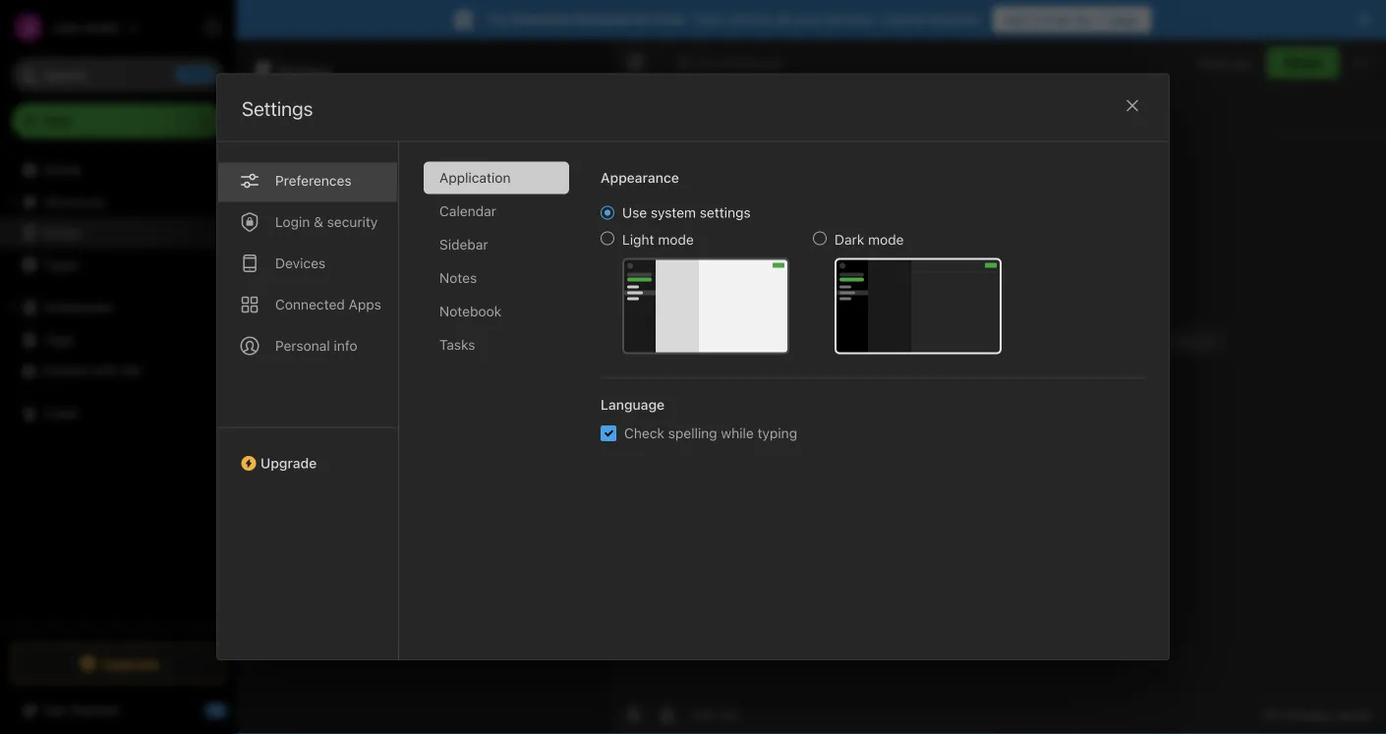 Task type: locate. For each thing, give the bounding box(es) containing it.
notebook down across
[[725, 55, 783, 70]]

untitled
[[261, 152, 313, 168]]

0 horizontal spatial personal
[[275, 338, 330, 354]]

1 horizontal spatial mode
[[868, 232, 904, 248]]

0 horizontal spatial tasks
[[43, 256, 79, 273]]

mode for dark mode
[[868, 232, 904, 248]]

1 for from the left
[[633, 11, 652, 28]]

for for free:
[[633, 11, 652, 28]]

1 horizontal spatial tasks
[[439, 337, 475, 353]]

new button
[[12, 103, 224, 139]]

notes tab
[[424, 262, 569, 295]]

upgrade
[[261, 455, 317, 472], [102, 655, 160, 672]]

calendar tab
[[424, 195, 569, 228]]

all
[[776, 11, 790, 28]]

minutes
[[295, 214, 339, 228]]

language
[[601, 397, 665, 413]]

0 vertical spatial upgrade button
[[217, 427, 398, 479]]

1 mode from the left
[[658, 232, 694, 248]]

tooltip
[[475, 52, 581, 90]]

mode down the system
[[658, 232, 694, 248]]

0 vertical spatial notes
[[278, 59, 332, 82]]

tasks button
[[0, 249, 235, 280]]

tab list for appearance
[[424, 162, 585, 660]]

few
[[271, 214, 291, 228]]

0 horizontal spatial notebook
[[439, 303, 502, 320]]

personal up expand note icon
[[574, 11, 630, 28]]

1 horizontal spatial notes
[[278, 59, 332, 82]]

&
[[314, 214, 323, 230]]

sync
[[695, 11, 727, 28]]

login
[[275, 214, 310, 230]]

tab list containing preferences
[[217, 142, 399, 660]]

home
[[43, 162, 81, 178]]

preferences
[[275, 173, 352, 189]]

mode
[[658, 232, 694, 248], [868, 232, 904, 248]]

mode right the dark
[[868, 232, 904, 248]]

tasks down notebook tab on the left top of the page
[[439, 337, 475, 353]]

you
[[1230, 55, 1251, 70]]

notes down sidebar
[[439, 270, 477, 286]]

devices.
[[825, 11, 878, 28]]

shared
[[43, 362, 88, 378]]

upgrade button inside tab list
[[217, 427, 398, 479]]

tasks tab
[[424, 329, 569, 361]]

notebooks
[[44, 299, 113, 316]]

free:
[[655, 11, 688, 28]]

notebook down notes tab
[[439, 303, 502, 320]]

for left 7
[[1074, 11, 1093, 28]]

tasks up notebooks
[[43, 256, 79, 273]]

spelling
[[668, 425, 717, 442]]

personal
[[574, 11, 630, 28], [275, 338, 330, 354]]

notebook
[[725, 55, 783, 70], [439, 303, 502, 320]]

notes
[[278, 59, 332, 82], [43, 225, 81, 241], [439, 270, 477, 286]]

0 vertical spatial upgrade
[[261, 455, 317, 472]]

0 horizontal spatial mode
[[658, 232, 694, 248]]

None search field
[[26, 57, 210, 92]]

while
[[721, 425, 754, 442]]

notes down shortcuts
[[43, 225, 81, 241]]

dark
[[835, 232, 864, 248]]

changes
[[1281, 707, 1332, 722]]

all
[[1263, 707, 1278, 722]]

1 horizontal spatial notebook
[[725, 55, 783, 70]]

tags
[[44, 331, 74, 347]]

free
[[1044, 11, 1071, 28]]

all changes saved
[[1263, 707, 1370, 722]]

1 vertical spatial tasks
[[439, 337, 475, 353]]

tasks inside button
[[43, 256, 79, 273]]

appearance
[[601, 170, 679, 186]]

note
[[269, 101, 298, 117]]

personal down connected
[[275, 338, 330, 354]]

1 vertical spatial notebook
[[439, 303, 502, 320]]

with
[[92, 362, 118, 378]]

dark mode
[[835, 232, 904, 248]]

0 horizontal spatial notes
[[43, 225, 81, 241]]

add tag image
[[656, 703, 679, 726]]

check
[[624, 425, 664, 442]]

tree
[[0, 154, 236, 626]]

0 vertical spatial notebook
[[725, 55, 783, 70]]

tab list containing application
[[424, 162, 585, 660]]

2 mode from the left
[[868, 232, 904, 248]]

for left free:
[[633, 11, 652, 28]]

note window element
[[610, 39, 1386, 734]]

1 horizontal spatial tab list
[[424, 162, 585, 660]]

ago
[[342, 214, 363, 228]]

1 vertical spatial notes
[[43, 225, 81, 241]]

0 vertical spatial tasks
[[43, 256, 79, 273]]

2 vertical spatial notes
[[439, 270, 477, 286]]

tab list
[[217, 142, 399, 660], [424, 162, 585, 660]]

for
[[633, 11, 652, 28], [1074, 11, 1093, 28]]

only
[[1199, 55, 1226, 70]]

notes inside tree
[[43, 225, 81, 241]]

a few minutes ago
[[261, 214, 363, 228]]

for inside get it free for 7 days button
[[1074, 11, 1093, 28]]

application
[[439, 170, 511, 186]]

2 for from the left
[[1074, 11, 1093, 28]]

first
[[695, 55, 721, 70]]

2 horizontal spatial notes
[[439, 270, 477, 286]]

upgrade button
[[217, 427, 398, 479], [12, 644, 224, 683]]

notebook inside tab
[[439, 303, 502, 320]]

notes link
[[0, 217, 235, 249]]

0 horizontal spatial upgrade
[[102, 655, 160, 672]]

1 horizontal spatial personal
[[574, 11, 630, 28]]

0 horizontal spatial tab list
[[217, 142, 399, 660]]

0 horizontal spatial for
[[633, 11, 652, 28]]

tasks
[[43, 256, 79, 273], [439, 337, 475, 353]]

1 horizontal spatial for
[[1074, 11, 1093, 28]]

Note Editor text field
[[610, 134, 1386, 694]]

option group
[[601, 204, 1002, 355]]

cancel
[[882, 11, 926, 28]]

notes up note
[[278, 59, 332, 82]]

first notebook
[[695, 55, 783, 70]]

7
[[1097, 11, 1105, 28]]

home link
[[0, 154, 236, 186]]

light
[[622, 232, 654, 248]]



Task type: vqa. For each thing, say whether or not it's contained in the screenshot.
Dark mode option
yes



Task type: describe. For each thing, give the bounding box(es) containing it.
trash link
[[0, 398, 235, 430]]

use system settings
[[622, 205, 751, 221]]

settings
[[242, 97, 313, 120]]

Use system settings radio
[[601, 206, 614, 220]]

across
[[730, 11, 772, 28]]

settings image
[[201, 16, 224, 39]]

mode for light mode
[[658, 232, 694, 248]]

share
[[1284, 55, 1322, 71]]

settings
[[700, 205, 751, 221]]

anytime.
[[929, 11, 983, 28]]

personal info
[[275, 338, 357, 354]]

Light mode radio
[[601, 232, 614, 245]]

Check spelling while typing checkbox
[[601, 426, 616, 442]]

1 note
[[260, 101, 298, 117]]

tasks inside 'tab'
[[439, 337, 475, 353]]

days
[[1108, 11, 1139, 28]]

new
[[43, 113, 72, 129]]

me
[[122, 362, 142, 378]]

close image
[[1121, 94, 1144, 118]]

get it free for 7 days
[[1005, 11, 1139, 28]]

typing
[[757, 425, 797, 442]]

your
[[794, 11, 822, 28]]

apps
[[349, 297, 381, 313]]

saved
[[1335, 707, 1370, 722]]

a
[[261, 214, 268, 228]]

expand notebooks image
[[5, 300, 21, 316]]

expand note image
[[624, 51, 648, 75]]

evernote
[[512, 11, 570, 28]]

Dark mode radio
[[813, 232, 827, 245]]

try
[[488, 11, 508, 28]]

sidebar tab
[[424, 229, 569, 261]]

1 vertical spatial personal
[[275, 338, 330, 354]]

shortcuts
[[44, 193, 106, 210]]

info
[[334, 338, 357, 354]]

use
[[622, 205, 647, 221]]

notes inside tab
[[439, 270, 477, 286]]

shared with me
[[43, 362, 142, 378]]

try evernote personal for free: sync across all your devices. cancel anytime.
[[488, 11, 983, 28]]

add a reminder image
[[622, 703, 646, 726]]

security
[[327, 214, 378, 230]]

light mode
[[622, 232, 694, 248]]

first notebook button
[[670, 49, 790, 77]]

trash
[[43, 406, 78, 422]]

calendar
[[439, 203, 496, 219]]

for for 7
[[1074, 11, 1093, 28]]

1 vertical spatial upgrade button
[[12, 644, 224, 683]]

0 vertical spatial personal
[[574, 11, 630, 28]]

shortcuts button
[[0, 186, 235, 217]]

get
[[1005, 11, 1028, 28]]

login & security
[[275, 214, 378, 230]]

tags button
[[0, 323, 235, 355]]

notebook inside button
[[725, 55, 783, 70]]

connected apps
[[275, 297, 381, 313]]

1 vertical spatial upgrade
[[102, 655, 160, 672]]

devices
[[275, 255, 326, 272]]

connected
[[275, 297, 345, 313]]

share button
[[1267, 47, 1339, 79]]

1 horizontal spatial upgrade
[[261, 455, 317, 472]]

option group containing use system settings
[[601, 204, 1002, 355]]

application tab
[[424, 162, 569, 194]]

system
[[651, 205, 696, 221]]

shared with me link
[[0, 355, 235, 386]]

sidebar
[[439, 237, 488, 253]]

1
[[260, 101, 266, 117]]

check spelling while typing
[[624, 425, 797, 442]]

tree containing home
[[0, 154, 236, 626]]

only you
[[1199, 55, 1251, 70]]

it
[[1032, 11, 1041, 28]]

get it free for 7 days button
[[993, 7, 1151, 32]]

notebooks link
[[0, 292, 235, 323]]

tab list for application
[[217, 142, 399, 660]]

Search text field
[[26, 57, 210, 92]]

notebook tab
[[424, 296, 569, 328]]



